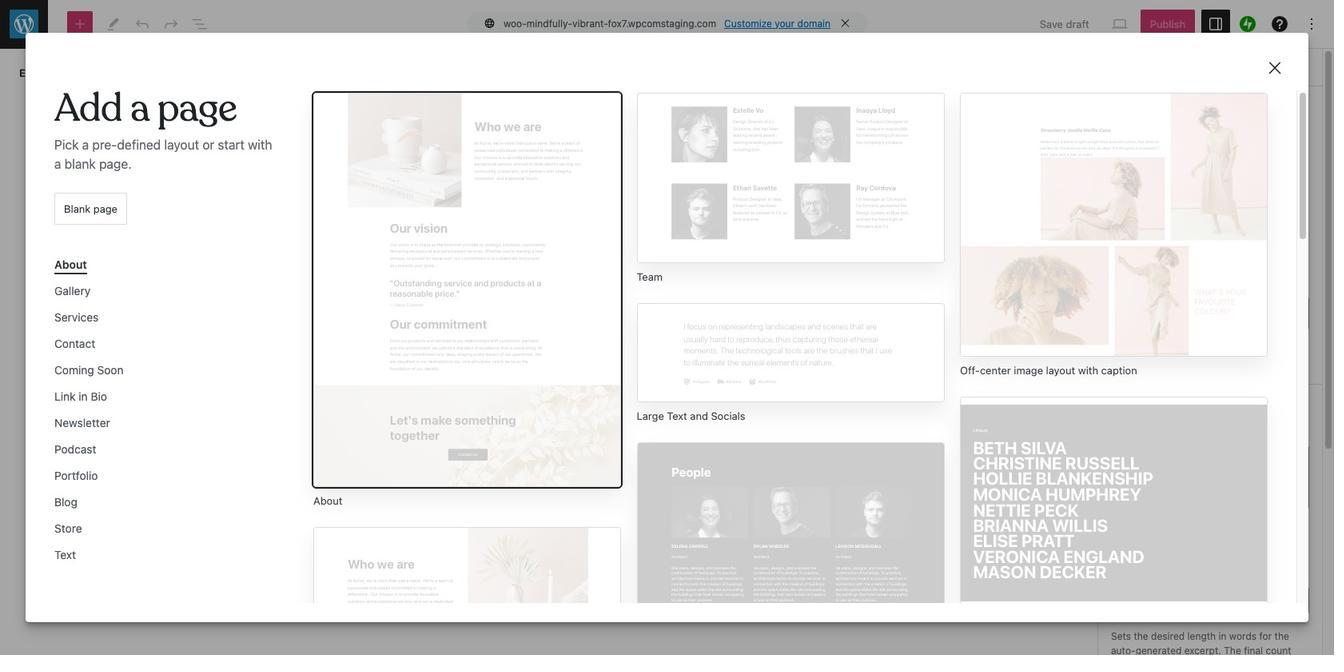 Task type: describe. For each thing, give the bounding box(es) containing it.
to
[[1211, 351, 1220, 363]]

Write an excerpt (optional) text field
[[1112, 446, 1310, 509]]

off-center image layout with caption option
[[961, 93, 1268, 378]]

undo image
[[133, 14, 152, 34]]

for
[[1260, 631, 1273, 643]]

1 vertical spatial a
[[82, 137, 89, 152]]

save draft button
[[1031, 10, 1100, 38]]

start
[[218, 137, 245, 152]]

image
[[1014, 364, 1044, 377]]

add a page pick a pre-defined layout or start with a blank page.
[[54, 84, 272, 171]]

manual
[[1200, 517, 1235, 530]]

services
[[54, 310, 99, 324]]

blank
[[64, 202, 91, 215]]

1 the from the left
[[1134, 631, 1149, 643]]

about button
[[45, 253, 192, 279]]

excerpt button
[[1099, 385, 1323, 423]]

sets
[[1112, 631, 1132, 643]]

link
[[54, 389, 76, 403]]

large text and socials option
[[637, 303, 945, 423]]

soon
[[97, 363, 124, 377]]

blog button
[[45, 490, 192, 516]]

Pending review checkbox
[[1112, 251, 1128, 267]]

contact button
[[45, 332, 192, 358]]

blog
[[54, 495, 78, 508]]

draft inside 'button'
[[1223, 351, 1247, 363]]

excerpt
[[1112, 398, 1150, 411]]

or
[[203, 137, 215, 152]]

visibility
[[1112, 137, 1152, 149]]

switch
[[1175, 351, 1208, 363]]

pending
[[1137, 252, 1177, 265]]

socials
[[711, 409, 746, 422]]

newsletter button
[[45, 411, 192, 437]]

about
[[1169, 517, 1197, 530]]

settings image
[[1207, 14, 1226, 34]]

template
[[1112, 194, 1156, 207]]

review
[[1180, 252, 1211, 265]]

code
[[57, 66, 82, 79]]

in inside sets the desired length in words for the auto-generated excerpt. the final coun
[[1219, 631, 1227, 643]]

text inside option
[[667, 409, 688, 422]]

podcast
[[54, 442, 96, 456]]

learn more about manual excerpts link
[[1112, 517, 1290, 530]]

Add title text field
[[136, 98, 962, 175]]

text button
[[45, 543, 192, 569]]

publish
[[1112, 165, 1147, 178]]

blank page
[[64, 202, 118, 215]]

layout inside off-center image layout with caption option
[[1047, 364, 1076, 377]]

gallery
[[54, 284, 91, 297]]

menu inside the scrollable section document
[[43, 251, 275, 571]]

blank
[[65, 157, 96, 171]]

about option containing about
[[314, 93, 621, 508]]

coming
[[54, 363, 94, 377]]

team option
[[637, 93, 945, 284]]

url
[[1112, 223, 1132, 236]]

team
[[637, 270, 663, 283]]

pick
[[54, 137, 79, 152]]

page.
[[99, 157, 132, 171]]

center
[[981, 364, 1012, 377]]

auto-
[[1112, 645, 1136, 655]]

link in bio
[[54, 389, 107, 403]]

store button
[[45, 516, 192, 543]]

customize
[[725, 17, 772, 29]]

2 the from the left
[[1275, 631, 1290, 643]]

large
[[637, 409, 664, 422]]

page inside button
[[93, 202, 118, 215]]

caption
[[1102, 364, 1138, 377]]

close image
[[1266, 58, 1285, 78]]

woo-mindfully-vibrant-fox7.wpcomstaging.com customize your domain
[[504, 17, 831, 29]]

services button
[[45, 305, 192, 332]]

excerpt.
[[1185, 645, 1222, 655]]

sets the desired length in words for the auto-generated excerpt. the final coun
[[1112, 631, 1292, 655]]

Desired length number field
[[1259, 588, 1310, 614]]



Task type: locate. For each thing, give the bounding box(es) containing it.
pending review
[[1137, 252, 1211, 265]]

1 vertical spatial page
[[93, 202, 118, 215]]

0 horizontal spatial with
[[248, 137, 272, 152]]

contact
[[54, 337, 95, 350]]

draft inside button
[[1067, 18, 1090, 30]]

mindfully-
[[527, 17, 573, 29]]

off-center image layout with caption
[[961, 364, 1138, 377]]

about inside button
[[54, 257, 87, 271]]

bio
[[91, 389, 107, 403]]

1 horizontal spatial text
[[667, 409, 688, 422]]

portfolio button
[[45, 464, 192, 490]]

defined
[[117, 137, 161, 152]]

about inside block patterns list box
[[314, 494, 343, 507]]

page inside add a page pick a pre-defined layout or start with a blank page.
[[158, 84, 237, 133]]

with inside add a page pick a pre-defined layout or start with a blank page.
[[248, 137, 272, 152]]

scrollable section document
[[26, 33, 1309, 655]]

layout
[[164, 137, 199, 152], [1047, 364, 1076, 377]]

woo-
[[504, 17, 527, 29]]

layout left or
[[164, 137, 199, 152]]

1 vertical spatial about
[[314, 494, 343, 507]]

in inside button
[[79, 389, 88, 403]]

menu containing about
[[43, 251, 275, 571]]

advanced ai options image
[[1291, 541, 1310, 560]]

1 vertical spatial layout
[[1047, 364, 1076, 377]]

the
[[1134, 631, 1149, 643], [1275, 631, 1290, 643]]

words
[[1230, 631, 1257, 643]]

desired
[[1152, 631, 1185, 643]]

1 vertical spatial about option
[[314, 527, 621, 655]]

0 horizontal spatial the
[[1134, 631, 1149, 643]]

switch to draft button
[[1112, 343, 1310, 371]]

editing code
[[19, 66, 82, 79]]

with
[[248, 137, 272, 152], [1079, 364, 1099, 377]]

draft
[[1067, 18, 1090, 30], [1223, 351, 1247, 363]]

0 vertical spatial about
[[54, 257, 87, 271]]

with right start
[[248, 137, 272, 152]]

length
[[1188, 631, 1217, 643]]

save draft
[[1040, 18, 1090, 30]]

domain
[[798, 17, 831, 29]]

text inside button
[[54, 548, 76, 561]]

with inside option
[[1079, 364, 1099, 377]]

pre-
[[92, 137, 117, 152]]

off-
[[961, 364, 981, 377]]

fox7.wpcomstaging.com
[[608, 17, 717, 29]]

1 horizontal spatial in
[[1219, 631, 1227, 643]]

save
[[1040, 18, 1064, 30]]

1 vertical spatial in
[[1219, 631, 1227, 643]]

page
[[158, 84, 237, 133], [93, 202, 118, 215]]

2 horizontal spatial a
[[131, 84, 149, 133]]

draft right save
[[1067, 18, 1090, 30]]

0 horizontal spatial layout
[[164, 137, 199, 152]]

0 vertical spatial with
[[248, 137, 272, 152]]

generated
[[1136, 645, 1182, 655]]

text down store
[[54, 548, 76, 561]]

page up or
[[158, 84, 237, 133]]

1 about option from the top
[[314, 93, 621, 508]]

link in bio button
[[45, 385, 192, 411]]

0 vertical spatial about option
[[314, 93, 621, 508]]

0 vertical spatial layout
[[164, 137, 199, 152]]

final
[[1245, 645, 1264, 655]]

vibrant-
[[573, 17, 608, 29]]

layout inside add a page pick a pre-defined layout or start with a blank page.
[[164, 137, 199, 152]]

the right sets
[[1134, 631, 1149, 643]]

a down pick
[[54, 157, 61, 171]]

customize your domain button
[[725, 17, 831, 29]]

coming soon
[[54, 363, 124, 377]]

more
[[1142, 517, 1166, 530]]

gallery button
[[45, 279, 192, 305]]

newsletter
[[54, 416, 110, 429]]

1 vertical spatial with
[[1079, 364, 1099, 377]]

1 horizontal spatial page
[[158, 84, 237, 133]]

text left and
[[667, 409, 688, 422]]

0 horizontal spatial text
[[54, 548, 76, 561]]

large text and socials
[[637, 409, 746, 422]]

redo image
[[162, 14, 181, 34]]

store
[[54, 521, 82, 535]]

portfolio
[[54, 468, 98, 482]]

text
[[667, 409, 688, 422], [54, 548, 76, 561]]

about option
[[314, 93, 621, 508], [314, 527, 621, 655]]

draft right to
[[1223, 351, 1247, 363]]

about
[[54, 257, 87, 271], [314, 494, 343, 507]]

in left the bio
[[79, 389, 88, 403]]

excerpts
[[1238, 517, 1279, 530]]

the right for
[[1275, 631, 1290, 643]]

0 vertical spatial in
[[79, 389, 88, 403]]

0 horizontal spatial page
[[93, 202, 118, 215]]

2 vertical spatial a
[[54, 157, 61, 171]]

a right pick
[[82, 137, 89, 152]]

layout right image
[[1047, 364, 1076, 377]]

settings
[[1112, 545, 1156, 555]]

in up the
[[1219, 631, 1227, 643]]

your
[[775, 17, 795, 29]]

0 horizontal spatial about
[[54, 257, 87, 271]]

1 vertical spatial text
[[54, 548, 76, 561]]

0 vertical spatial page
[[158, 84, 237, 133]]

1 horizontal spatial draft
[[1223, 351, 1247, 363]]

the
[[1225, 645, 1242, 655]]

with left caption
[[1079, 364, 1099, 377]]

menu
[[43, 251, 275, 571]]

coming soon button
[[45, 358, 192, 385]]

1 horizontal spatial the
[[1275, 631, 1290, 643]]

1 horizontal spatial layout
[[1047, 364, 1076, 377]]

a
[[131, 84, 149, 133], [82, 137, 89, 152], [54, 157, 61, 171]]

page right "blank"
[[93, 202, 118, 215]]

0 vertical spatial text
[[667, 409, 688, 422]]

0 vertical spatial draft
[[1067, 18, 1090, 30]]

and
[[690, 409, 709, 422]]

0 horizontal spatial a
[[54, 157, 61, 171]]

editing
[[19, 66, 54, 79]]

1 horizontal spatial about
[[314, 494, 343, 507]]

1 horizontal spatial with
[[1079, 364, 1099, 377]]

1 horizontal spatial a
[[82, 137, 89, 152]]

0 horizontal spatial in
[[79, 389, 88, 403]]

0 horizontal spatial draft
[[1067, 18, 1090, 30]]

2 about option from the top
[[314, 527, 621, 655]]

block patterns list box
[[314, 93, 1268, 655]]

close settings image
[[1291, 58, 1310, 77]]

podcast button
[[45, 437, 192, 464]]

in
[[79, 389, 88, 403], [1219, 631, 1227, 643]]

learn
[[1112, 517, 1139, 530]]

switch to draft
[[1175, 351, 1247, 363]]

learn more about manual excerpts
[[1112, 517, 1279, 530]]

0 vertical spatial a
[[131, 84, 149, 133]]

1 vertical spatial draft
[[1223, 351, 1247, 363]]

blank page button
[[54, 193, 127, 225]]

add
[[54, 84, 122, 133]]

Start writing with text or HTML text field
[[136, 194, 962, 354]]

a up "defined" at the top left
[[131, 84, 149, 133]]



Task type: vqa. For each thing, say whether or not it's contained in the screenshot.
Store BUTTON
yes



